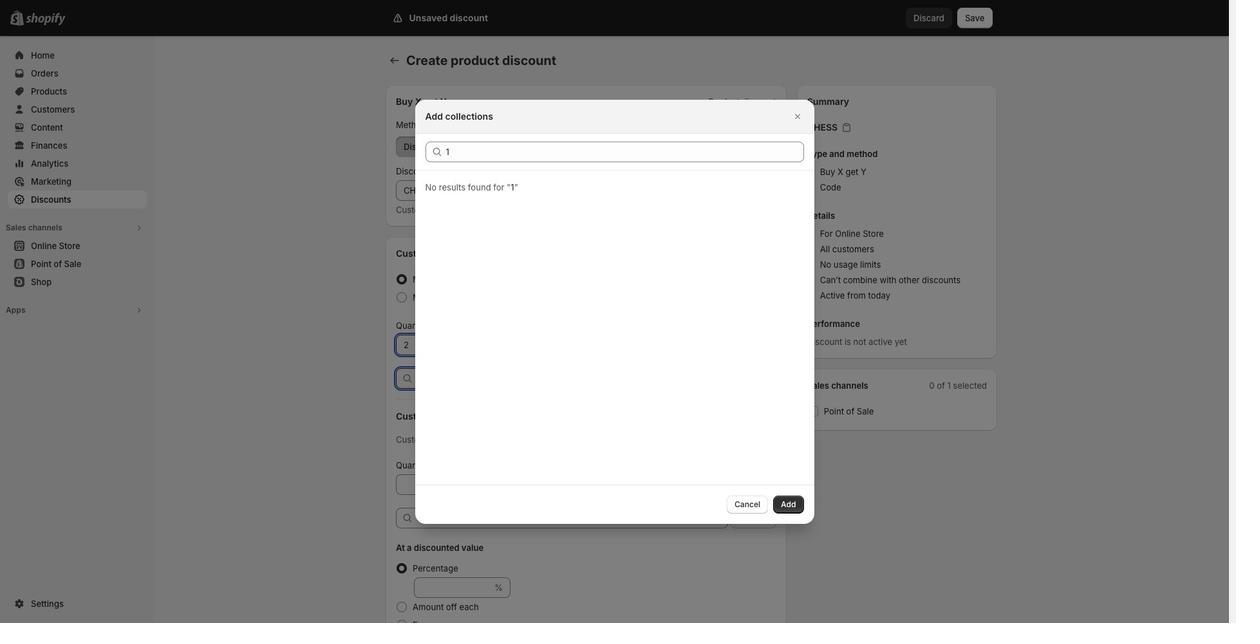 Task type: vqa. For each thing, say whether or not it's contained in the screenshot.
SELL ONLINE GROUP
no



Task type: locate. For each thing, give the bounding box(es) containing it.
dialog
[[0, 99, 1229, 524]]

shopify image
[[26, 13, 66, 26]]



Task type: describe. For each thing, give the bounding box(es) containing it.
Search collections text field
[[446, 141, 804, 162]]



